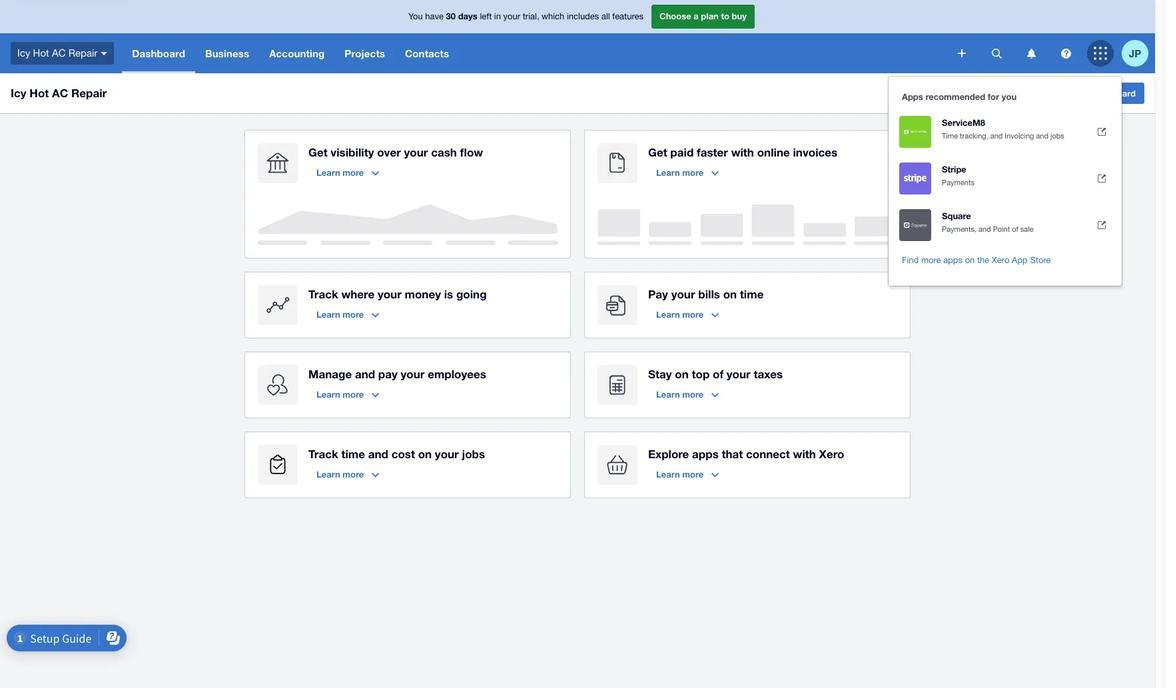 Task type: describe. For each thing, give the bounding box(es) containing it.
cash
[[431, 145, 457, 159]]

employees icon image
[[258, 365, 298, 405]]

dashboard link
[[122, 33, 195, 73]]

on left top
[[675, 367, 689, 381]]

track for track where your money is going
[[309, 287, 338, 301]]

cost
[[392, 447, 415, 461]]

pay your bills on time
[[648, 287, 764, 301]]

over
[[377, 145, 401, 159]]

the
[[978, 255, 990, 265]]

find
[[902, 255, 919, 265]]

hot inside popup button
[[33, 47, 49, 58]]

manage
[[309, 367, 352, 381]]

manage and pay your employees
[[309, 367, 486, 381]]

you
[[409, 11, 423, 21]]

learn more for on
[[656, 389, 704, 400]]

pay
[[648, 287, 668, 301]]

stay on top of your taxes
[[648, 367, 783, 381]]

which
[[542, 11, 565, 21]]

xero for with
[[819, 447, 845, 461]]

and right the invoicing
[[1037, 132, 1049, 140]]

0 horizontal spatial of
[[713, 367, 724, 381]]

on right cost
[[418, 447, 432, 461]]

and left cost
[[368, 447, 388, 461]]

get visibility over your cash flow
[[309, 145, 483, 159]]

that
[[722, 447, 743, 461]]

1 horizontal spatial with
[[793, 447, 816, 461]]

navigation containing dashboard
[[122, 33, 949, 73]]

projects icon image
[[258, 445, 298, 485]]

projects
[[345, 47, 385, 59]]

choose a plan to buy
[[660, 11, 747, 21]]

sale
[[1021, 225, 1034, 233]]

money
[[405, 287, 441, 301]]

0 horizontal spatial with
[[731, 145, 754, 159]]

you
[[1002, 91, 1017, 102]]

recommended
[[926, 91, 986, 102]]

apps inside group
[[944, 255, 963, 265]]

1 vertical spatial icy hot ac repair
[[11, 86, 107, 100]]

time
[[942, 132, 958, 140]]

buy
[[732, 11, 747, 21]]

1 vertical spatial ac
[[52, 86, 68, 100]]

taxes
[[754, 367, 783, 381]]

plan
[[701, 11, 719, 21]]

0 vertical spatial time
[[740, 287, 764, 301]]

learn more for visibility
[[317, 167, 364, 178]]

business button
[[195, 33, 259, 73]]

and left pay
[[355, 367, 375, 381]]

on right bills
[[723, 287, 737, 301]]

get paid faster with online invoices
[[648, 145, 838, 159]]

svg image inside icy hot ac repair popup button
[[101, 52, 107, 55]]

more for track where your money is going
[[343, 309, 364, 320]]

in
[[494, 11, 501, 21]]

bills icon image
[[598, 285, 638, 325]]

jobs for servicem8 time tracking, and invoicing and jobs
[[1051, 132, 1065, 140]]

have
[[425, 11, 444, 21]]

learn more button for on
[[648, 384, 727, 405]]

learn more for time
[[317, 469, 364, 480]]

track money icon image
[[258, 285, 298, 325]]

edit dashboard
[[1073, 88, 1136, 99]]

get for get paid faster with online invoices
[[648, 145, 668, 159]]

and right tracking,
[[991, 132, 1003, 140]]

for
[[988, 91, 1000, 102]]

paid
[[671, 145, 694, 159]]

icy hot ac repair button
[[0, 33, 122, 73]]

more for stay on top of your taxes
[[683, 389, 704, 400]]

jobs for track time and cost on your jobs
[[462, 447, 485, 461]]

days
[[458, 11, 478, 21]]

1 vertical spatial hot
[[30, 86, 49, 100]]

connect
[[746, 447, 790, 461]]

banking icon image
[[258, 143, 298, 183]]

explore apps that connect with xero
[[648, 447, 845, 461]]

explore
[[648, 447, 689, 461]]

you have 30 days left in your trial, which includes all features
[[409, 11, 644, 21]]

invoices icon image
[[598, 143, 638, 183]]

edit
[[1073, 88, 1090, 99]]

where
[[341, 287, 375, 301]]

jp
[[1129, 47, 1142, 59]]

to
[[721, 11, 730, 21]]

dashboard
[[132, 47, 185, 59]]

learn more button for your
[[648, 304, 727, 325]]

your inside you have 30 days left in your trial, which includes all features
[[504, 11, 521, 21]]

square payments, and point of sale
[[942, 211, 1034, 233]]

apps recommended for you
[[902, 91, 1017, 102]]

learn for your
[[656, 309, 680, 320]]

bills
[[699, 287, 720, 301]]

learn more for paid
[[656, 167, 704, 178]]



Task type: vqa. For each thing, say whether or not it's contained in the screenshot.
and in the 'Square Payments, and Point of sale'
yes



Task type: locate. For each thing, give the bounding box(es) containing it.
servicem8 time tracking, and invoicing and jobs
[[942, 117, 1065, 140]]

1 horizontal spatial xero
[[992, 255, 1010, 265]]

0 vertical spatial repair
[[68, 47, 97, 58]]

0 horizontal spatial get
[[309, 145, 328, 159]]

1 get from the left
[[309, 145, 328, 159]]

xero
[[992, 255, 1010, 265], [819, 447, 845, 461]]

track right projects icon
[[309, 447, 338, 461]]

learn more for and
[[317, 389, 364, 400]]

and inside square payments, and point of sale
[[979, 225, 991, 233]]

more down track time and cost on your jobs
[[343, 469, 364, 480]]

learn more button for time
[[309, 464, 387, 485]]

stay
[[648, 367, 672, 381]]

employees
[[428, 367, 486, 381]]

is
[[444, 287, 453, 301]]

learn more down track time and cost on your jobs
[[317, 469, 364, 480]]

choose
[[660, 11, 692, 21]]

going
[[456, 287, 487, 301]]

svg image
[[992, 48, 1002, 58], [1027, 48, 1036, 58], [1061, 48, 1071, 58], [958, 49, 966, 57]]

more for manage and pay your employees
[[343, 389, 364, 400]]

learn for on
[[656, 389, 680, 400]]

svg image left jp
[[1094, 47, 1108, 60]]

contacts
[[405, 47, 449, 59]]

learn more button for apps
[[648, 464, 727, 485]]

icy
[[17, 47, 30, 58], [11, 86, 26, 100]]

track
[[309, 287, 338, 301], [309, 447, 338, 461]]

1 vertical spatial apps
[[692, 447, 719, 461]]

learn for time
[[317, 469, 340, 480]]

find more apps on the xero app store
[[902, 255, 1051, 265]]

learn more button down track time and cost on your jobs
[[309, 464, 387, 485]]

svg image
[[1094, 47, 1108, 60], [101, 52, 107, 55]]

with
[[731, 145, 754, 159], [793, 447, 816, 461]]

jobs
[[1051, 132, 1065, 140], [462, 447, 485, 461]]

your
[[504, 11, 521, 21], [404, 145, 428, 159], [378, 287, 402, 301], [671, 287, 695, 301], [401, 367, 425, 381], [727, 367, 751, 381], [435, 447, 459, 461]]

more down "manage"
[[343, 389, 364, 400]]

xero inside group
[[992, 255, 1010, 265]]

1 vertical spatial xero
[[819, 447, 845, 461]]

more for track time and cost on your jobs
[[343, 469, 364, 480]]

0 vertical spatial jobs
[[1051, 132, 1065, 140]]

jobs inside servicem8 time tracking, and invoicing and jobs
[[1051, 132, 1065, 140]]

learn more button down where
[[309, 304, 387, 325]]

1 vertical spatial repair
[[71, 86, 107, 100]]

tracking,
[[960, 132, 989, 140]]

left
[[480, 11, 492, 21]]

learn more button for where
[[309, 304, 387, 325]]

on
[[965, 255, 975, 265], [723, 287, 737, 301], [675, 367, 689, 381], [418, 447, 432, 461]]

learn more down stay
[[656, 389, 704, 400]]

icy inside popup button
[[17, 47, 30, 58]]

and left the point at the top right of page
[[979, 225, 991, 233]]

more for get paid faster with online invoices
[[683, 167, 704, 178]]

jp button
[[1122, 33, 1156, 73]]

learn for apps
[[656, 469, 680, 480]]

get left "paid"
[[648, 145, 668, 159]]

navigation
[[122, 33, 949, 73]]

banner
[[0, 0, 1156, 286]]

icy hot ac repair inside icy hot ac repair popup button
[[17, 47, 97, 58]]

1 horizontal spatial apps
[[944, 255, 963, 265]]

learn for and
[[317, 389, 340, 400]]

more down "paid"
[[683, 167, 704, 178]]

learn down stay
[[656, 389, 680, 400]]

0 vertical spatial track
[[309, 287, 338, 301]]

apps
[[944, 255, 963, 265], [692, 447, 719, 461]]

payments
[[942, 179, 975, 187]]

invoicing
[[1005, 132, 1034, 140]]

learn down "manage"
[[317, 389, 340, 400]]

learn more button down explore
[[648, 464, 727, 485]]

1 vertical spatial jobs
[[462, 447, 485, 461]]

0 vertical spatial icy hot ac repair
[[17, 47, 97, 58]]

1 vertical spatial icy
[[11, 86, 26, 100]]

learn right track money icon
[[317, 309, 340, 320]]

0 vertical spatial hot
[[33, 47, 49, 58]]

learn more button for visibility
[[309, 162, 387, 183]]

0 vertical spatial with
[[731, 145, 754, 159]]

get
[[309, 145, 328, 159], [648, 145, 668, 159]]

0 horizontal spatial jobs
[[462, 447, 485, 461]]

learn more down "manage"
[[317, 389, 364, 400]]

track left where
[[309, 287, 338, 301]]

learn more down visibility
[[317, 167, 364, 178]]

stripe
[[942, 164, 967, 175]]

1 vertical spatial with
[[793, 447, 816, 461]]

accounting button
[[259, 33, 335, 73]]

projects button
[[335, 33, 395, 73]]

1 vertical spatial track
[[309, 447, 338, 461]]

on left the
[[965, 255, 975, 265]]

track for track time and cost on your jobs
[[309, 447, 338, 461]]

more inside group
[[922, 255, 941, 265]]

business
[[205, 47, 249, 59]]

learn more down explore
[[656, 469, 704, 480]]

xero right the
[[992, 255, 1010, 265]]

1 vertical spatial of
[[713, 367, 724, 381]]

learn more button
[[309, 162, 387, 183], [648, 162, 727, 183], [309, 304, 387, 325], [648, 304, 727, 325], [309, 384, 387, 405], [648, 384, 727, 405], [309, 464, 387, 485], [648, 464, 727, 485]]

invoices preview bar graph image
[[598, 205, 898, 245]]

get for get visibility over your cash flow
[[309, 145, 328, 159]]

learn down pay
[[656, 309, 680, 320]]

and
[[991, 132, 1003, 140], [1037, 132, 1049, 140], [979, 225, 991, 233], [355, 367, 375, 381], [368, 447, 388, 461]]

more for pay your bills on time
[[683, 309, 704, 320]]

apps left the that
[[692, 447, 719, 461]]

more down visibility
[[343, 167, 364, 178]]

flow
[[460, 145, 483, 159]]

1 horizontal spatial jobs
[[1051, 132, 1065, 140]]

0 horizontal spatial svg image
[[101, 52, 107, 55]]

learn more for your
[[656, 309, 704, 320]]

30
[[446, 11, 456, 21]]

xero right connect
[[819, 447, 845, 461]]

hot
[[33, 47, 49, 58], [30, 86, 49, 100]]

0 vertical spatial of
[[1012, 225, 1019, 233]]

1 horizontal spatial get
[[648, 145, 668, 159]]

learn more button down "paid"
[[648, 162, 727, 183]]

add-ons icon image
[[598, 445, 638, 485]]

of
[[1012, 225, 1019, 233], [713, 367, 724, 381]]

more down pay your bills on time
[[683, 309, 704, 320]]

features
[[613, 11, 644, 21]]

get left visibility
[[309, 145, 328, 159]]

more right find
[[922, 255, 941, 265]]

2 get from the left
[[648, 145, 668, 159]]

with right connect
[[793, 447, 816, 461]]

online
[[757, 145, 790, 159]]

1 horizontal spatial svg image
[[1094, 47, 1108, 60]]

ac inside popup button
[[52, 47, 66, 58]]

0 vertical spatial ac
[[52, 47, 66, 58]]

repair inside popup button
[[68, 47, 97, 58]]

learn more
[[317, 167, 364, 178], [656, 167, 704, 178], [317, 309, 364, 320], [656, 309, 704, 320], [317, 389, 364, 400], [656, 389, 704, 400], [317, 469, 364, 480], [656, 469, 704, 480]]

contacts button
[[395, 33, 459, 73]]

of left sale
[[1012, 225, 1019, 233]]

learn more button for and
[[309, 384, 387, 405]]

a
[[694, 11, 699, 21]]

accounting
[[269, 47, 325, 59]]

learn
[[317, 167, 340, 178], [656, 167, 680, 178], [317, 309, 340, 320], [656, 309, 680, 320], [317, 389, 340, 400], [656, 389, 680, 400], [317, 469, 340, 480], [656, 469, 680, 480]]

ac
[[52, 47, 66, 58], [52, 86, 68, 100]]

group containing apps recommended for you
[[889, 77, 1122, 286]]

of right top
[[713, 367, 724, 381]]

app recommendations element
[[889, 109, 1122, 249]]

more for explore apps that connect with xero
[[683, 469, 704, 480]]

learn down visibility
[[317, 167, 340, 178]]

dashboard
[[1092, 88, 1136, 99]]

includes
[[567, 11, 599, 21]]

stripe payments
[[942, 164, 975, 187]]

apps left the
[[944, 255, 963, 265]]

pay
[[378, 367, 398, 381]]

2 track from the top
[[309, 447, 338, 461]]

more for get visibility over your cash flow
[[343, 167, 364, 178]]

faster
[[697, 145, 728, 159]]

apps
[[902, 91, 923, 102]]

app
[[1012, 255, 1028, 265]]

learn more button for paid
[[648, 162, 727, 183]]

more down top
[[683, 389, 704, 400]]

taxes icon image
[[598, 365, 638, 405]]

learn down explore
[[656, 469, 680, 480]]

more
[[343, 167, 364, 178], [683, 167, 704, 178], [922, 255, 941, 265], [343, 309, 364, 320], [683, 309, 704, 320], [343, 389, 364, 400], [683, 389, 704, 400], [343, 469, 364, 480], [683, 469, 704, 480]]

svg image left dashboard link
[[101, 52, 107, 55]]

with right faster
[[731, 145, 754, 159]]

0 vertical spatial xero
[[992, 255, 1010, 265]]

store
[[1031, 255, 1051, 265]]

square
[[942, 211, 972, 221]]

0 horizontal spatial time
[[341, 447, 365, 461]]

learn for where
[[317, 309, 340, 320]]

track time and cost on your jobs
[[309, 447, 485, 461]]

trial,
[[523, 11, 539, 21]]

learn more for apps
[[656, 469, 704, 480]]

0 vertical spatial apps
[[944, 255, 963, 265]]

learn more button down "manage"
[[309, 384, 387, 405]]

servicem8
[[942, 117, 986, 128]]

top
[[692, 367, 710, 381]]

0 horizontal spatial apps
[[692, 447, 719, 461]]

time right bills
[[740, 287, 764, 301]]

learn more down "paid"
[[656, 167, 704, 178]]

1 horizontal spatial time
[[740, 287, 764, 301]]

1 vertical spatial time
[[341, 447, 365, 461]]

banner containing jp
[[0, 0, 1156, 286]]

edit dashboard button
[[1065, 83, 1145, 104]]

learn more down where
[[317, 309, 364, 320]]

learn more button down top
[[648, 384, 727, 405]]

banking preview line graph image
[[258, 205, 558, 245]]

learn for visibility
[[317, 167, 340, 178]]

xero for the
[[992, 255, 1010, 265]]

find more apps on the xero app store link
[[889, 249, 1122, 273]]

more down where
[[343, 309, 364, 320]]

group
[[889, 77, 1122, 286]]

of inside square payments, and point of sale
[[1012, 225, 1019, 233]]

learn for paid
[[656, 167, 680, 178]]

0 vertical spatial icy
[[17, 47, 30, 58]]

payments,
[[942, 225, 977, 233]]

1 horizontal spatial of
[[1012, 225, 1019, 233]]

point
[[993, 225, 1010, 233]]

learn right projects icon
[[317, 469, 340, 480]]

invoices
[[793, 145, 838, 159]]

time left cost
[[341, 447, 365, 461]]

more down explore
[[683, 469, 704, 480]]

visibility
[[331, 145, 374, 159]]

0 horizontal spatial xero
[[819, 447, 845, 461]]

learn more button down pay your bills on time
[[648, 304, 727, 325]]

1 track from the top
[[309, 287, 338, 301]]

all
[[602, 11, 610, 21]]

learn down "paid"
[[656, 167, 680, 178]]

track where your money is going
[[309, 287, 487, 301]]

learn more button down visibility
[[309, 162, 387, 183]]

learn more down pay
[[656, 309, 704, 320]]

learn more for where
[[317, 309, 364, 320]]



